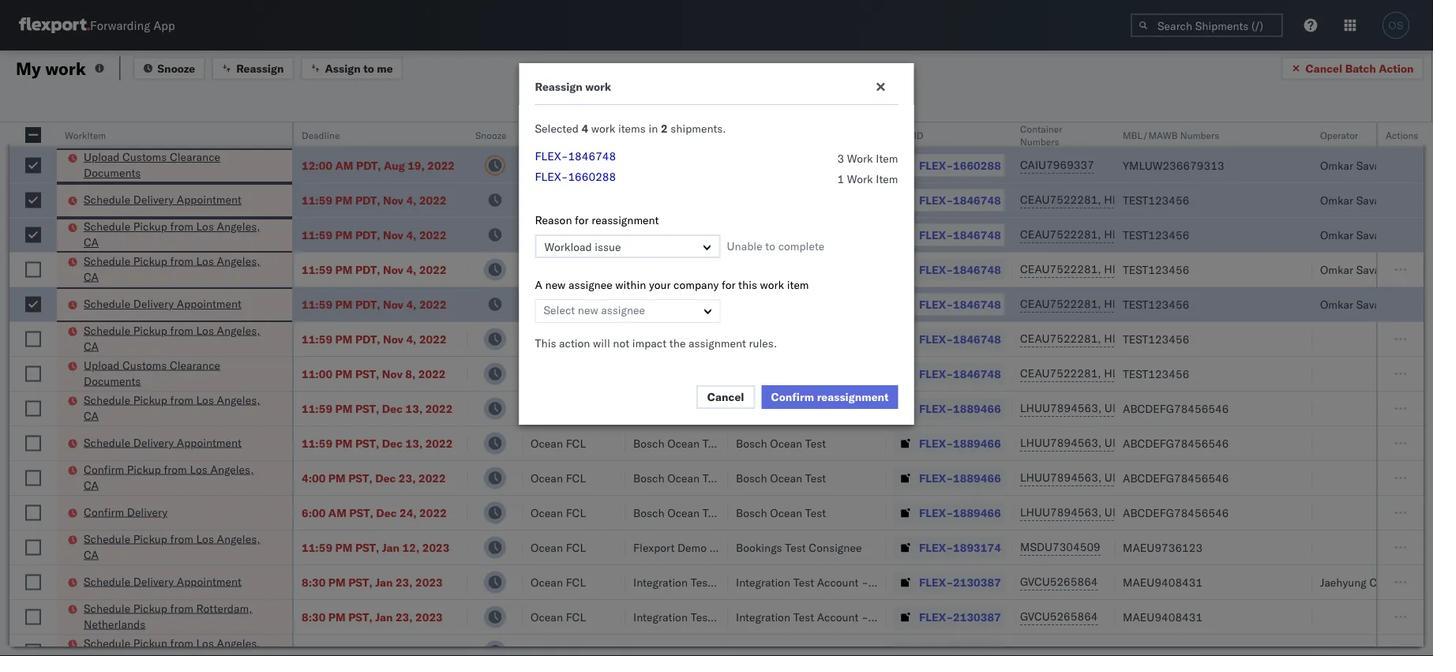 Task type: vqa. For each thing, say whether or not it's contained in the screenshot.
Enter integers only number field
no



Task type: describe. For each thing, give the bounding box(es) containing it.
unable to complete
[[727, 239, 825, 253]]

choi
[[1370, 576, 1393, 589]]

from for first schedule pickup from los angeles, ca link from the top
[[170, 220, 193, 233]]

pdt, for first schedule pickup from los angeles, ca link from the top
[[355, 228, 380, 242]]

11:59 for fifth schedule pickup from los angeles, ca link from the bottom
[[302, 263, 333, 276]]

11:00 pm pst, nov 8, 2022
[[302, 367, 446, 381]]

2 appointment from the top
[[177, 297, 242, 311]]

1 account from the top
[[817, 576, 859, 589]]

to for unable
[[766, 239, 776, 253]]

upload customs clearance documents link for 12:00
[[84, 149, 272, 181]]

upload customs clearance documents button for 12:00 am pdt, aug 19, 2022
[[84, 149, 272, 182]]

hlxu8034992 for second schedule delivery appointment button from the top
[[1188, 297, 1266, 311]]

1 8:30 from the top
[[302, 576, 326, 589]]

6 ocean fcl from the top
[[531, 332, 586, 346]]

12 resize handle column header from the left
[[1405, 122, 1424, 656]]

5 fcl from the top
[[566, 297, 586, 311]]

2022 for 12:00 upload customs clearance documents link
[[428, 158, 455, 172]]

11:59 pm pdt, nov 4, 2022 for third schedule pickup from los angeles, ca link from the top of the page
[[302, 332, 447, 346]]

msdu7304509
[[1021, 540, 1101, 554]]

ymluw236679313
[[1123, 158, 1225, 172]]

forwarding
[[90, 18, 150, 33]]

1 flex-2130387 from the top
[[920, 576, 1002, 589]]

select new assignee
[[544, 303, 645, 317]]

4 uetu5238478 from the top
[[1105, 506, 1182, 519]]

5 omkar savant from the top
[[1321, 297, 1391, 311]]

not
[[613, 337, 630, 350]]

test123456 for upload customs clearance documents link for 11:00
[[1123, 367, 1190, 381]]

5 ocean fcl from the top
[[531, 297, 586, 311]]

11:59 pm pst, jan 12, 2023
[[302, 541, 450, 555]]

this
[[535, 337, 556, 350]]

12 fcl from the top
[[566, 610, 586, 624]]

documents for 11:00 pm pst, nov 8, 2022
[[84, 374, 141, 388]]

9 resize handle column header from the left
[[1097, 122, 1115, 656]]

1 1889466 from the top
[[954, 402, 1002, 416]]

2 2130387 from the top
[[954, 610, 1002, 624]]

this action will not impact the assignment rules.
[[535, 337, 778, 350]]

11:59 for first schedule pickup from los angeles, ca link from the top
[[302, 228, 333, 242]]

omkar for fifth schedule pickup from los angeles, ca link from the bottom
[[1321, 263, 1354, 276]]

4 fcl from the top
[[566, 263, 586, 276]]

ceau7522281, hlxu6269489, hlxu8034992 for fifth schedule pickup from los angeles, ca link from the bottom
[[1021, 262, 1266, 276]]

1 vertical spatial 2023
[[416, 576, 443, 589]]

1 flex-1889466 from the top
[[920, 402, 1002, 416]]

11 schedule from the top
[[84, 636, 130, 650]]

4 abcdefg78456546 from the top
[[1123, 506, 1230, 520]]

1 ocean fcl from the top
[[531, 158, 586, 172]]

5 savant from the top
[[1357, 297, 1391, 311]]

client name
[[634, 129, 687, 141]]

within
[[616, 278, 646, 292]]

7 schedule from the top
[[84, 436, 130, 450]]

schedule delivery appointment button for 8:30 pm pst, jan 23, 2023
[[84, 574, 242, 591]]

ca for confirm pickup from los angeles, ca link
[[84, 478, 99, 492]]

1 schedule pickup from los angeles, ca link from the top
[[84, 219, 272, 250]]

1 work item
[[838, 172, 899, 186]]

3 ocean fcl from the top
[[531, 228, 586, 242]]

0 horizontal spatial reassignment
[[592, 213, 659, 227]]

3
[[838, 152, 845, 166]]

8 schedule from the top
[[84, 532, 130, 546]]

3 abcdefg78456546 from the top
[[1123, 471, 1230, 485]]

pdt, for third schedule pickup from los angeles, ca link from the top of the page
[[355, 332, 380, 346]]

4 4, from the top
[[406, 297, 417, 311]]

ceau7522281, for upload customs clearance documents link for 11:00
[[1021, 367, 1102, 380]]

2 11:59 pm pst, dec 13, 2022 from the top
[[302, 436, 453, 450]]

5 resize handle column header from the left
[[607, 122, 626, 656]]

reassignment inside button
[[817, 390, 889, 404]]

ceau7522281, hlxu6269489, hlxu8034992 for 3rd schedule delivery appointment link from the bottom
[[1021, 297, 1266, 311]]

flexport demo consignee
[[634, 541, 763, 555]]

select
[[544, 303, 575, 317]]

1 lhuu7894563, from the top
[[1021, 401, 1102, 415]]

1 hlxu6269489, from the top
[[1105, 193, 1185, 207]]

this
[[739, 278, 758, 292]]

pdt, for fifth schedule pickup from los angeles, ca link from the bottom
[[355, 263, 380, 276]]

my work
[[16, 57, 86, 79]]

1893174
[[954, 541, 1002, 555]]

a new assignee within your company for this work item
[[535, 278, 809, 292]]

4:00 pm pst, dec 23, 2022
[[302, 471, 446, 485]]

work for 1
[[847, 172, 873, 186]]

nov for third schedule pickup from los angeles, ca link from the top of the page
[[383, 332, 404, 346]]

19,
[[408, 158, 425, 172]]

1 resize handle column header from the left
[[38, 122, 57, 656]]

2 schedule delivery appointment from the top
[[84, 297, 242, 311]]

7 fcl from the top
[[566, 436, 586, 450]]

reassign for reassign
[[236, 61, 284, 75]]

bookings test consignee
[[736, 541, 862, 555]]

1 savant from the top
[[1357, 158, 1391, 172]]

client name button
[[626, 126, 713, 141]]

delivery for 6:00 am pst, dec 24, 2022
[[127, 505, 168, 519]]

forwarding app
[[90, 18, 175, 33]]

snooze inside button
[[157, 61, 195, 75]]

angeles, for confirm pickup from los angeles, ca link
[[211, 463, 254, 476]]

cancel batch action button
[[1282, 56, 1425, 80]]

4 flex-1889466 from the top
[[920, 506, 1002, 520]]

5 schedule from the top
[[84, 323, 130, 337]]

demo
[[678, 541, 707, 555]]

2 lhuu7894563, from the top
[[1021, 436, 1102, 450]]

1
[[838, 172, 845, 186]]

2022 for fifth schedule pickup from los angeles, ca link from the bottom
[[419, 263, 447, 276]]

8 resize handle column header from the left
[[994, 122, 1013, 656]]

nov for fifth schedule pickup from los angeles, ca link from the bottom
[[383, 263, 404, 276]]

4:00
[[302, 471, 326, 485]]

a
[[535, 278, 543, 292]]

12,
[[403, 541, 420, 555]]

6 fcl from the top
[[566, 332, 586, 346]]

will
[[593, 337, 610, 350]]

23, for confirm pickup from los angeles, ca
[[399, 471, 416, 485]]

7 11:59 from the top
[[302, 436, 333, 450]]

1 vertical spatial 23,
[[396, 576, 413, 589]]

hlxu6269489, for third schedule pickup from los angeles, ca link from the top of the page
[[1105, 332, 1185, 346]]

2 8:30 from the top
[[302, 610, 326, 624]]

2 fcl from the top
[[566, 193, 586, 207]]

ceau7522281, for first schedule pickup from los angeles, ca link from the top
[[1021, 228, 1102, 241]]

ca for first schedule pickup from los angeles, ca link from the bottom of the page
[[84, 652, 99, 656]]

reassign for reassign work
[[535, 80, 583, 94]]

1 lhuu7894563, uetu5238478 from the top
[[1021, 401, 1182, 415]]

2022 for confirm pickup from los angeles, ca link
[[419, 471, 446, 485]]

id
[[914, 129, 924, 141]]

2 8:30 pm pst, jan 23, 2023 from the top
[[302, 610, 443, 624]]

nov for first schedule pickup from los angeles, ca link from the top
[[383, 228, 404, 242]]

3 resize handle column header from the left
[[449, 122, 468, 656]]

0 horizontal spatial 1660288
[[568, 170, 616, 184]]

maeu9736123
[[1123, 541, 1203, 555]]

mbl/mawb
[[1123, 129, 1178, 141]]

schedule delivery appointment for 8:30 pm pst, jan 23, 2023
[[84, 575, 242, 589]]

work right the my
[[45, 57, 86, 79]]

pickup for confirm pickup from los angeles, ca link
[[127, 463, 161, 476]]

assign
[[325, 61, 361, 75]]

test123456 for first schedule pickup from los angeles, ca link from the top
[[1123, 228, 1190, 242]]

4 schedule pickup from los angeles, ca button from the top
[[84, 392, 272, 425]]

my
[[16, 57, 41, 79]]

workload
[[545, 240, 592, 254]]

2 maeu9408431 from the top
[[1123, 610, 1203, 624]]

appointment for 11:59 pm pst, dec 13, 2022
[[177, 436, 242, 450]]

schedule pickup from rotterdam, netherlands link
[[84, 601, 272, 632]]

me
[[377, 61, 393, 75]]

hlxu8034992 for second schedule pickup from los angeles, ca button from the top of the page
[[1188, 262, 1266, 276]]

clearance for 12:00
[[170, 150, 220, 164]]

angeles, for fifth schedule pickup from los angeles, ca link from the top of the page
[[217, 532, 260, 546]]

2 omkar savant from the top
[[1321, 193, 1391, 207]]

flex id
[[894, 129, 924, 141]]

appointment for 8:30 pm pst, jan 23, 2023
[[177, 575, 242, 589]]

actions
[[1386, 129, 1419, 141]]

4 lhuu7894563, uetu5238478 from the top
[[1021, 506, 1182, 519]]

3 work item
[[838, 152, 899, 166]]

bookings
[[736, 541, 783, 555]]

pickup for first schedule pickup from los angeles, ca link from the bottom of the page
[[133, 636, 167, 650]]

hlxu6269489, for upload customs clearance documents link for 11:00
[[1105, 367, 1185, 380]]

flex
[[894, 129, 912, 141]]

app
[[153, 18, 175, 33]]

shipments.
[[671, 122, 727, 135]]

workitem
[[65, 129, 106, 141]]

2 gvcu5265864 from the top
[[1021, 610, 1098, 624]]

rotterdam,
[[196, 602, 252, 615]]

6:00 am pst, dec 24, 2022
[[302, 506, 447, 520]]

1 omkar savant from the top
[[1321, 158, 1391, 172]]

omkar for 12:00 upload customs clearance documents link
[[1321, 158, 1354, 172]]

5 schedule pickup from los angeles, ca link from the top
[[84, 531, 272, 563]]

1 lagerfeld from the top
[[895, 576, 942, 589]]

9 schedule from the top
[[84, 575, 130, 589]]

4 schedule from the top
[[84, 297, 130, 311]]

assign to me button
[[301, 56, 403, 80]]

11:59 for fourth schedule pickup from los angeles, ca link from the top
[[302, 402, 333, 416]]

1 horizontal spatial 1660288
[[954, 158, 1002, 172]]

work for 3
[[847, 152, 873, 166]]

2 lhuu7894563, uetu5238478 from the top
[[1021, 436, 1182, 450]]

dec down the 11:00 pm pst, nov 8, 2022
[[382, 402, 403, 416]]

2 flex-2130387 from the top
[[920, 610, 1002, 624]]

2 schedule delivery appointment link from the top
[[84, 296, 242, 312]]

confirm delivery button
[[84, 504, 168, 522]]

action
[[1380, 61, 1414, 75]]

flexport. image
[[19, 17, 90, 33]]

4, for first schedule pickup from los angeles, ca link from the top
[[406, 228, 417, 242]]

1 horizontal spatial flex-1660288
[[920, 158, 1002, 172]]

9 ocean fcl from the top
[[531, 506, 586, 520]]

4 savant from the top
[[1357, 263, 1391, 276]]

1 8:30 pm pst, jan 23, 2023 from the top
[[302, 576, 443, 589]]

flex-1846748 link
[[535, 149, 616, 167]]

selected
[[535, 122, 579, 135]]

container numbers button
[[1013, 119, 1100, 148]]

os button
[[1379, 7, 1415, 43]]

test123456 for third schedule pickup from los angeles, ca link from the top of the page
[[1123, 332, 1190, 346]]

10 resize handle column header from the left
[[1294, 122, 1313, 656]]

2 13, from the top
[[406, 436, 423, 450]]

4 ocean fcl from the top
[[531, 263, 586, 276]]

numbers for mbl/mawb numbers
[[1181, 129, 1220, 141]]

operator
[[1321, 129, 1359, 141]]

2 uetu5238478 from the top
[[1105, 436, 1182, 450]]

7 ocean fcl from the top
[[531, 436, 586, 450]]

confirm pickup from los angeles, ca button
[[84, 462, 272, 495]]

workload issue
[[545, 240, 621, 254]]

test123456 for fifth schedule pickup from los angeles, ca link from the bottom
[[1123, 263, 1190, 276]]

11 fcl from the top
[[566, 576, 586, 589]]

pickup for schedule pickup from rotterdam, netherlands link
[[133, 602, 167, 615]]

from for first schedule pickup from los angeles, ca link from the bottom of the page
[[170, 636, 193, 650]]

container numbers
[[1021, 123, 1063, 147]]

hlxu8034992 for 3rd schedule pickup from los angeles, ca button from the top
[[1188, 332, 1266, 346]]

3 schedule pickup from los angeles, ca link from the top
[[84, 323, 272, 354]]

1 4, from the top
[[406, 193, 417, 207]]

8 ocean fcl from the top
[[531, 471, 586, 485]]

ceau7522281, hlxu6269489, hlxu8034992 for third schedule pickup from los angeles, ca link from the top of the page
[[1021, 332, 1266, 346]]

3 uetu5238478 from the top
[[1105, 471, 1182, 485]]

schedule pickup from rotterdam, netherlands button
[[84, 601, 272, 634]]

11:59 pm pdt, nov 4, 2022 for 3rd schedule delivery appointment link from the bottom
[[302, 297, 447, 311]]

2 schedule pickup from los angeles, ca button from the top
[[84, 253, 272, 286]]

2022 for upload customs clearance documents link for 11:00
[[419, 367, 446, 381]]

1 ceau7522281, from the top
[[1021, 193, 1102, 207]]

nov for upload customs clearance documents link for 11:00
[[382, 367, 403, 381]]

4 resize handle column header from the left
[[504, 122, 523, 656]]

snooze button
[[133, 56, 206, 80]]

12:00
[[302, 158, 333, 172]]

6:00
[[302, 506, 326, 520]]

12 ocean fcl from the top
[[531, 610, 586, 624]]

1 11:59 pm pdt, nov 4, 2022 from the top
[[302, 193, 447, 207]]

9 fcl from the top
[[566, 506, 586, 520]]

documents for 12:00 am pdt, aug 19, 2022
[[84, 166, 141, 180]]

1 hlxu8034992 from the top
[[1188, 193, 1266, 207]]

reason
[[535, 213, 572, 227]]

3 savant from the top
[[1357, 228, 1391, 242]]

os
[[1389, 19, 1404, 31]]

customs for 11:00
[[123, 358, 167, 372]]

3 lhuu7894563, from the top
[[1021, 471, 1102, 485]]

pdt, for 12:00 upload customs clearance documents link
[[356, 158, 381, 172]]

hlxu8034992 for 6th schedule pickup from los angeles, ca button from the bottom of the page
[[1188, 228, 1266, 241]]

1 vertical spatial jan
[[375, 576, 393, 589]]

angeles, for fifth schedule pickup from los angeles, ca link from the bottom
[[217, 254, 260, 268]]

3 schedule pickup from los angeles, ca button from the top
[[84, 323, 272, 356]]

pickup for fifth schedule pickup from los angeles, ca link from the top of the page
[[133, 532, 167, 546]]



Task type: locate. For each thing, give the bounding box(es) containing it.
ca for fifth schedule pickup from los angeles, ca link from the top of the page
[[84, 548, 99, 562]]

reassign button
[[212, 56, 294, 80]]

3 11:59 pm pdt, nov 4, 2022 from the top
[[302, 263, 447, 276]]

1 upload customs clearance documents from the top
[[84, 150, 220, 180]]

11:59 pm pst, dec 13, 2022 up 4:00 pm pst, dec 23, 2022 at the left bottom of the page
[[302, 436, 453, 450]]

consignee for flexport demo consignee
[[710, 541, 763, 555]]

13, up 4:00 pm pst, dec 23, 2022 at the left bottom of the page
[[406, 436, 423, 450]]

0 vertical spatial confirm
[[771, 390, 815, 404]]

0 horizontal spatial flex-1660288
[[535, 170, 616, 184]]

5 4, from the top
[[406, 332, 417, 346]]

confirm pickup from los angeles, ca link
[[84, 462, 272, 493]]

lhuu7894563, uetu5238478
[[1021, 401, 1182, 415], [1021, 436, 1182, 450], [1021, 471, 1182, 485], [1021, 506, 1182, 519]]

delivery
[[133, 193, 174, 207], [133, 297, 174, 311], [133, 436, 174, 450], [127, 505, 168, 519], [133, 575, 174, 589]]

pm
[[335, 193, 353, 207], [335, 228, 353, 242], [335, 263, 353, 276], [335, 297, 353, 311], [335, 332, 353, 346], [335, 367, 353, 381], [335, 402, 353, 416], [335, 436, 353, 450], [329, 471, 346, 485], [335, 541, 353, 555], [329, 576, 346, 589], [329, 610, 346, 624]]

schedule delivery appointment button for 11:59 pm pst, dec 13, 2022
[[84, 435, 242, 452]]

work right 3
[[847, 152, 873, 166]]

am right 12:00
[[335, 158, 354, 172]]

0 vertical spatial 8:30
[[302, 576, 326, 589]]

0 vertical spatial new
[[546, 278, 566, 292]]

dec up 4:00 pm pst, dec 23, 2022 at the left bottom of the page
[[382, 436, 403, 450]]

confirm for confirm pickup from los angeles, ca
[[84, 463, 124, 476]]

12:00 am pdt, aug 19, 2022
[[302, 158, 455, 172]]

from inside confirm pickup from los angeles, ca
[[164, 463, 187, 476]]

reassignment
[[592, 213, 659, 227], [817, 390, 889, 404]]

1 appointment from the top
[[177, 193, 242, 207]]

3 schedule delivery appointment button from the top
[[84, 435, 242, 452]]

2 hlxu6269489, from the top
[[1105, 228, 1185, 241]]

13, down "8,"
[[406, 402, 423, 416]]

deadline button
[[294, 126, 452, 141]]

1 vertical spatial upload customs clearance documents link
[[84, 357, 272, 389]]

2 upload from the top
[[84, 358, 120, 372]]

0 horizontal spatial cancel
[[708, 390, 745, 404]]

new for a
[[546, 278, 566, 292]]

clearance for 11:00
[[170, 358, 220, 372]]

1 schedule from the top
[[84, 193, 130, 207]]

0 horizontal spatial for
[[575, 213, 589, 227]]

angeles, inside confirm pickup from los angeles, ca
[[211, 463, 254, 476]]

impact
[[633, 337, 667, 350]]

omkar for first schedule pickup from los angeles, ca link from the top
[[1321, 228, 1354, 242]]

assignee down within
[[601, 303, 645, 317]]

aug
[[384, 158, 405, 172]]

pickup for third schedule pickup from los angeles, ca link from the top of the page
[[133, 323, 167, 337]]

flex id button
[[886, 126, 997, 141]]

to for assign
[[364, 61, 374, 75]]

1 vertical spatial integration test account - karl lagerfeld
[[736, 610, 942, 624]]

in
[[649, 122, 658, 135]]

1 omkar from the top
[[1321, 158, 1354, 172]]

1 vertical spatial 8:30
[[302, 610, 326, 624]]

8,
[[406, 367, 416, 381]]

consignee right bookings
[[809, 541, 862, 555]]

jan
[[382, 541, 400, 555], [375, 576, 393, 589], [375, 610, 393, 624]]

2022 for third schedule pickup from los angeles, ca link from the top of the page
[[419, 332, 447, 346]]

2 item from the top
[[876, 172, 899, 186]]

confirm for confirm delivery
[[84, 505, 124, 519]]

schedule inside schedule pickup from rotterdam, netherlands
[[84, 602, 130, 615]]

cancel
[[1306, 61, 1343, 75], [708, 390, 745, 404]]

1 vertical spatial 11:59 pm pst, dec 13, 2022
[[302, 436, 453, 450]]

0 vertical spatial integration
[[736, 576, 791, 589]]

1 integration test account - karl lagerfeld from the top
[[736, 576, 942, 589]]

assignee up the select new assignee
[[569, 278, 613, 292]]

2 ceau7522281, from the top
[[1021, 228, 1102, 241]]

0 vertical spatial gvcu5265864
[[1021, 575, 1098, 589]]

None checkbox
[[25, 127, 41, 143], [25, 227, 41, 243], [25, 297, 41, 312], [25, 331, 41, 347], [25, 401, 41, 417], [25, 470, 41, 486], [25, 505, 41, 521], [25, 575, 41, 591], [25, 127, 41, 143], [25, 227, 41, 243], [25, 297, 41, 312], [25, 331, 41, 347], [25, 401, 41, 417], [25, 470, 41, 486], [25, 505, 41, 521], [25, 575, 41, 591]]

0 vertical spatial to
[[364, 61, 374, 75]]

4, for fifth schedule pickup from los angeles, ca link from the bottom
[[406, 263, 417, 276]]

1 horizontal spatial snooze
[[476, 129, 507, 141]]

3 schedule delivery appointment link from the top
[[84, 435, 242, 451]]

5 11:59 from the top
[[302, 332, 333, 346]]

2 vertical spatial 23,
[[396, 610, 413, 624]]

0 vertical spatial upload
[[84, 150, 120, 164]]

2 resize handle column header from the left
[[273, 122, 292, 656]]

confirm inside confirm pickup from los angeles, ca
[[84, 463, 124, 476]]

action
[[559, 337, 590, 350]]

4,
[[406, 193, 417, 207], [406, 228, 417, 242], [406, 263, 417, 276], [406, 297, 417, 311], [406, 332, 417, 346]]

bosch ocean test
[[634, 228, 724, 242], [736, 228, 827, 242], [634, 263, 724, 276], [736, 263, 827, 276], [634, 297, 724, 311], [634, 332, 724, 346], [736, 332, 827, 346], [634, 402, 724, 416], [736, 402, 827, 416], [634, 436, 724, 450], [736, 436, 827, 450], [634, 471, 724, 485], [736, 471, 827, 485], [634, 506, 724, 520], [736, 506, 827, 520]]

new
[[546, 278, 566, 292], [578, 303, 599, 317]]

0 vertical spatial account
[[817, 576, 859, 589]]

schedule delivery appointment link for 11:59 pm pst, dec 13, 2022
[[84, 435, 242, 451]]

3 omkar from the top
[[1321, 228, 1354, 242]]

-
[[862, 576, 869, 589], [1396, 576, 1403, 589], [862, 610, 869, 624]]

angeles, for fourth schedule pickup from los angeles, ca link from the top
[[217, 393, 260, 407]]

4 11:59 pm pdt, nov 4, 2022 from the top
[[302, 297, 447, 311]]

workitem button
[[57, 126, 276, 141]]

flex-1893174
[[920, 541, 1002, 555]]

0 vertical spatial reassign
[[236, 61, 284, 75]]

pickup inside confirm pickup from los angeles, ca
[[127, 463, 161, 476]]

7 ca from the top
[[84, 652, 99, 656]]

11:00
[[302, 367, 333, 381]]

cancel batch action
[[1306, 61, 1414, 75]]

2023
[[422, 541, 450, 555], [416, 576, 443, 589], [416, 610, 443, 624]]

test123456 for 3rd schedule delivery appointment link from the bottom
[[1123, 297, 1190, 311]]

5 test123456 from the top
[[1123, 332, 1190, 346]]

1 horizontal spatial reassign
[[535, 80, 583, 94]]

10 ocean fcl from the top
[[531, 541, 586, 555]]

flex-1660288 link
[[535, 170, 616, 187]]

1 vertical spatial confirm
[[84, 463, 124, 476]]

4, for third schedule pickup from los angeles, ca link from the top of the page
[[406, 332, 417, 346]]

0 horizontal spatial snooze
[[157, 61, 195, 75]]

0 horizontal spatial numbers
[[1021, 135, 1060, 147]]

0 vertical spatial 8:30 pm pst, jan 23, 2023
[[302, 576, 443, 589]]

0 vertical spatial 23,
[[399, 471, 416, 485]]

2022 for first schedule pickup from los angeles, ca link from the top
[[419, 228, 447, 242]]

1 vertical spatial customs
[[123, 358, 167, 372]]

4 lhuu7894563, from the top
[[1021, 506, 1102, 519]]

None checkbox
[[25, 158, 41, 173], [25, 192, 41, 208], [25, 262, 41, 278], [25, 366, 41, 382], [25, 436, 41, 451], [25, 540, 41, 556], [25, 609, 41, 625], [25, 644, 41, 656], [25, 158, 41, 173], [25, 192, 41, 208], [25, 262, 41, 278], [25, 366, 41, 382], [25, 436, 41, 451], [25, 540, 41, 556], [25, 609, 41, 625], [25, 644, 41, 656]]

1 horizontal spatial numbers
[[1181, 129, 1220, 141]]

0 vertical spatial upload customs clearance documents link
[[84, 149, 272, 181]]

1 vertical spatial upload customs clearance documents button
[[84, 357, 272, 391]]

from for fourth schedule pickup from los angeles, ca link from the top
[[170, 393, 193, 407]]

schedule delivery appointment for 11:59 pm pst, dec 13, 2022
[[84, 436, 242, 450]]

11:59 for 3rd schedule delivery appointment link from the bottom
[[302, 297, 333, 311]]

1 vertical spatial maeu9408431
[[1123, 610, 1203, 624]]

flex-1660288
[[920, 158, 1002, 172], [535, 170, 616, 184]]

6 test123456 from the top
[[1123, 367, 1190, 381]]

0 vertical spatial reassignment
[[592, 213, 659, 227]]

4 schedule delivery appointment button from the top
[[84, 574, 242, 591]]

snooze left mode
[[476, 129, 507, 141]]

2 savant from the top
[[1357, 193, 1391, 207]]

snooze down app
[[157, 61, 195, 75]]

1889466
[[954, 402, 1002, 416], [954, 436, 1002, 450], [954, 471, 1002, 485], [954, 506, 1002, 520]]

los inside confirm pickup from los angeles, ca
[[190, 463, 208, 476]]

2 upload customs clearance documents from the top
[[84, 358, 220, 388]]

hlxu6269489,
[[1105, 193, 1185, 207], [1105, 228, 1185, 241], [1105, 262, 1185, 276], [1105, 297, 1185, 311], [1105, 332, 1185, 346], [1105, 367, 1185, 380]]

2 karl from the top
[[872, 610, 892, 624]]

11 ocean fcl from the top
[[531, 576, 586, 589]]

6 resize handle column header from the left
[[709, 122, 728, 656]]

upload customs clearance documents link for 11:00
[[84, 357, 272, 389]]

4
[[582, 122, 589, 135]]

flex-1846748 button
[[894, 189, 1005, 211], [894, 189, 1005, 211], [894, 224, 1005, 246], [894, 224, 1005, 246], [894, 259, 1005, 281], [894, 259, 1005, 281], [894, 293, 1005, 316], [894, 293, 1005, 316], [894, 328, 1005, 350], [894, 328, 1005, 350], [894, 363, 1005, 385], [894, 363, 1005, 385]]

8 fcl from the top
[[566, 471, 586, 485]]

2 schedule delivery appointment button from the top
[[84, 296, 242, 314]]

pickup for fifth schedule pickup from los angeles, ca link from the bottom
[[133, 254, 167, 268]]

cancel inside button
[[708, 390, 745, 404]]

0 vertical spatial 2130387
[[954, 576, 1002, 589]]

2 documents from the top
[[84, 374, 141, 388]]

for
[[575, 213, 589, 227], [722, 278, 736, 292]]

delivery inside button
[[127, 505, 168, 519]]

item
[[787, 278, 809, 292]]

confirm pickup from los angeles, ca
[[84, 463, 254, 492]]

0 vertical spatial lagerfeld
[[895, 576, 942, 589]]

cancel for cancel batch action
[[1306, 61, 1343, 75]]

schedule pickup from los angeles, ca
[[84, 220, 260, 249], [84, 254, 260, 284], [84, 323, 260, 353], [84, 393, 260, 423], [84, 532, 260, 562], [84, 636, 260, 656]]

hlxu8034992 for upload customs clearance documents button corresponding to 11:00 pm pst, nov 8, 2022
[[1188, 367, 1266, 380]]

1 horizontal spatial reassignment
[[817, 390, 889, 404]]

appointment for 11:59 pm pdt, nov 4, 2022
[[177, 193, 242, 207]]

flex-1660288 down flex-1846748 link
[[535, 170, 616, 184]]

numbers down 'container'
[[1021, 135, 1060, 147]]

2023 for schedule pickup from rotterdam, netherlands
[[416, 610, 443, 624]]

4 1889466 from the top
[[954, 506, 1002, 520]]

reason for reassignment
[[535, 213, 659, 227]]

13,
[[406, 402, 423, 416], [406, 436, 423, 450]]

2 lagerfeld from the top
[[895, 610, 942, 624]]

numbers inside container numbers
[[1021, 135, 1060, 147]]

confirm delivery link
[[84, 504, 168, 520]]

0 vertical spatial snooze
[[157, 61, 195, 75]]

1 vertical spatial am
[[329, 506, 347, 520]]

0 vertical spatial clearance
[[170, 150, 220, 164]]

1660288 down flex-1846748 link
[[568, 170, 616, 184]]

schedule pickup from rotterdam, netherlands
[[84, 602, 252, 631]]

1660288 down flex id 'button'
[[954, 158, 1002, 172]]

flexport
[[634, 541, 675, 555]]

container
[[1021, 123, 1063, 135]]

2 vertical spatial jan
[[375, 610, 393, 624]]

5 schedule pickup from los angeles, ca button from the top
[[84, 531, 272, 564]]

cancel button
[[697, 386, 756, 409]]

from for third schedule pickup from los angeles, ca link from the top of the page
[[170, 323, 193, 337]]

ceau7522281, hlxu6269489, hlxu8034992 for upload customs clearance documents link for 11:00
[[1021, 367, 1266, 380]]

item down 3 work item
[[876, 172, 899, 186]]

8:30 pm pst, jan 23, 2023
[[302, 576, 443, 589], [302, 610, 443, 624]]

1 gvcu5265864 from the top
[[1021, 575, 1098, 589]]

2 schedule pickup from los angeles, ca link from the top
[[84, 253, 272, 285]]

issue
[[595, 240, 621, 254]]

company
[[674, 278, 719, 292]]

from inside schedule pickup from rotterdam, netherlands
[[170, 602, 193, 615]]

1 vertical spatial upload customs clearance documents
[[84, 358, 220, 388]]

5 omkar from the top
[[1321, 297, 1354, 311]]

1 horizontal spatial consignee
[[809, 541, 862, 555]]

caiu7969337
[[1021, 158, 1095, 172]]

selected 4 work items in 2 shipments.
[[535, 122, 727, 135]]

2 upload customs clearance documents link from the top
[[84, 357, 272, 389]]

confirm reassignment button
[[762, 386, 899, 409]]

customs for 12:00
[[123, 150, 167, 164]]

Search Shipments (/) text field
[[1131, 13, 1284, 37]]

1 vertical spatial lagerfeld
[[895, 610, 942, 624]]

0 horizontal spatial consignee
[[710, 541, 763, 555]]

new right a
[[546, 278, 566, 292]]

1 ca from the top
[[84, 235, 99, 249]]

3 fcl from the top
[[566, 228, 586, 242]]

0 vertical spatial upload customs clearance documents button
[[84, 149, 272, 182]]

1 vertical spatial 13,
[[406, 436, 423, 450]]

work right 1
[[847, 172, 873, 186]]

4 omkar savant from the top
[[1321, 263, 1391, 276]]

6 schedule pickup from los angeles, ca button from the top
[[84, 636, 272, 656]]

3 ceau7522281, from the top
[[1021, 262, 1102, 276]]

0 vertical spatial jan
[[382, 541, 400, 555]]

1 vertical spatial snooze
[[476, 129, 507, 141]]

1 vertical spatial for
[[722, 278, 736, 292]]

numbers up ymluw236679313
[[1181, 129, 1220, 141]]

3 1889466 from the top
[[954, 471, 1002, 485]]

angeles,
[[217, 220, 260, 233], [217, 254, 260, 268], [217, 323, 260, 337], [217, 393, 260, 407], [211, 463, 254, 476], [217, 532, 260, 546], [217, 636, 260, 650]]

rules.
[[749, 337, 778, 350]]

0 vertical spatial 2023
[[422, 541, 450, 555]]

cancel for cancel
[[708, 390, 745, 404]]

0 vertical spatial for
[[575, 213, 589, 227]]

0 horizontal spatial to
[[364, 61, 374, 75]]

1 horizontal spatial to
[[766, 239, 776, 253]]

1 vertical spatial assignee
[[601, 303, 645, 317]]

0 vertical spatial item
[[876, 152, 899, 166]]

dec left 24,
[[376, 506, 397, 520]]

upload customs clearance documents button for 11:00 pm pst, nov 8, 2022
[[84, 357, 272, 391]]

0 horizontal spatial reassign
[[236, 61, 284, 75]]

2 integration from the top
[[736, 610, 791, 624]]

3 omkar savant from the top
[[1321, 228, 1391, 242]]

los for first schedule pickup from los angeles, ca link from the top
[[196, 220, 214, 233]]

your
[[649, 278, 671, 292]]

new right select
[[578, 303, 599, 317]]

2 integration test account - karl lagerfeld from the top
[[736, 610, 942, 624]]

work right 4
[[592, 122, 616, 135]]

mode
[[531, 129, 555, 141]]

uetu5238478
[[1105, 401, 1182, 415], [1105, 436, 1182, 450], [1105, 471, 1182, 485], [1105, 506, 1182, 519]]

1 13, from the top
[[406, 402, 423, 416]]

2 vertical spatial 2023
[[416, 610, 443, 624]]

1 vertical spatial documents
[[84, 374, 141, 388]]

1 11:59 pm pst, dec 13, 2022 from the top
[[302, 402, 453, 416]]

work right the this
[[760, 278, 785, 292]]

ca for fourth schedule pickup from los angeles, ca link from the top
[[84, 409, 99, 423]]

ca for first schedule pickup from los angeles, ca link from the top
[[84, 235, 99, 249]]

2022 for fourth schedule pickup from los angeles, ca link from the top
[[426, 402, 453, 416]]

1 vertical spatial item
[[876, 172, 899, 186]]

from for fifth schedule pickup from los angeles, ca link from the bottom
[[170, 254, 193, 268]]

am for pdt,
[[335, 158, 354, 172]]

batch
[[1346, 61, 1377, 75]]

1 upload customs clearance documents link from the top
[[84, 149, 272, 181]]

upload customs clearance documents for 11:00 pm pst, nov 8, 2022
[[84, 358, 220, 388]]

ca inside confirm pickup from los angeles, ca
[[84, 478, 99, 492]]

1 vertical spatial cancel
[[708, 390, 745, 404]]

nov
[[383, 193, 404, 207], [383, 228, 404, 242], [383, 263, 404, 276], [383, 297, 404, 311], [383, 332, 404, 346], [382, 367, 403, 381]]

4 omkar from the top
[[1321, 263, 1354, 276]]

consignee for bookings test consignee
[[809, 541, 862, 555]]

work up 4
[[586, 80, 611, 94]]

0 horizontal spatial new
[[546, 278, 566, 292]]

0 vertical spatial maeu9408431
[[1123, 576, 1203, 589]]

0 vertical spatial documents
[[84, 166, 141, 180]]

0 vertical spatial assignee
[[569, 278, 613, 292]]

ceau7522281, for fifth schedule pickup from los angeles, ca link from the bottom
[[1021, 262, 1102, 276]]

2 clearance from the top
[[170, 358, 220, 372]]

schedule pickup from los angeles, ca for fifth schedule pickup from los angeles, ca link from the top of the page
[[84, 532, 260, 562]]

2130387
[[954, 576, 1002, 589], [954, 610, 1002, 624]]

item up 1 work item
[[876, 152, 899, 166]]

fcl
[[566, 158, 586, 172], [566, 193, 586, 207], [566, 228, 586, 242], [566, 263, 586, 276], [566, 297, 586, 311], [566, 332, 586, 346], [566, 436, 586, 450], [566, 471, 586, 485], [566, 506, 586, 520], [566, 541, 586, 555], [566, 576, 586, 589], [566, 610, 586, 624]]

cancel inside button
[[1306, 61, 1343, 75]]

to left me
[[364, 61, 374, 75]]

4 schedule pickup from los angeles, ca from the top
[[84, 393, 260, 423]]

1 vertical spatial flex-2130387
[[920, 610, 1002, 624]]

4 11:59 from the top
[[302, 297, 333, 311]]

confirm up confirm delivery
[[84, 463, 124, 476]]

from for schedule pickup from rotterdam, netherlands link
[[170, 602, 193, 615]]

account
[[817, 576, 859, 589], [817, 610, 859, 624]]

4 ca from the top
[[84, 409, 99, 423]]

name
[[662, 129, 687, 141]]

delivery for 8:30 pm pst, jan 23, 2023
[[133, 575, 174, 589]]

11:59 pm pdt, nov 4, 2022 for fifth schedule pickup from los angeles, ca link from the bottom
[[302, 263, 447, 276]]

1 vertical spatial reassignment
[[817, 390, 889, 404]]

1 horizontal spatial cancel
[[1306, 61, 1343, 75]]

angeles, for first schedule pickup from los angeles, ca link from the bottom of the page
[[217, 636, 260, 650]]

cancel left batch
[[1306, 61, 1343, 75]]

dec up 6:00 am pst, dec 24, 2022
[[375, 471, 396, 485]]

4 schedule delivery appointment from the top
[[84, 575, 242, 589]]

schedule delivery appointment for 11:59 pm pdt, nov 4, 2022
[[84, 193, 242, 207]]

3 lhuu7894563, uetu5238478 from the top
[[1021, 471, 1182, 485]]

los for confirm pickup from los angeles, ca link
[[190, 463, 208, 476]]

ca for fifth schedule pickup from los angeles, ca link from the bottom
[[84, 270, 99, 284]]

client
[[634, 129, 659, 141]]

new for select
[[578, 303, 599, 317]]

1 vertical spatial integration
[[736, 610, 791, 624]]

11:59 pm pdt, nov 4, 2022 for first schedule pickup from los angeles, ca link from the top
[[302, 228, 447, 242]]

mbl/mawb numbers
[[1123, 129, 1220, 141]]

mbl/mawb numbers button
[[1115, 126, 1297, 141]]

1 vertical spatial reassign
[[535, 80, 583, 94]]

angeles, for first schedule pickup from los angeles, ca link from the top
[[217, 220, 260, 233]]

omkar
[[1321, 158, 1354, 172], [1321, 193, 1354, 207], [1321, 228, 1354, 242], [1321, 263, 1354, 276], [1321, 297, 1354, 311]]

maeu9408431
[[1123, 576, 1203, 589], [1123, 610, 1203, 624]]

assignee for a new assignee within your company for this work item
[[569, 278, 613, 292]]

1 vertical spatial new
[[578, 303, 599, 317]]

los for fourth schedule pickup from los angeles, ca link from the top
[[196, 393, 214, 407]]

1 vertical spatial upload
[[84, 358, 120, 372]]

to right unable at the right top
[[766, 239, 776, 253]]

0 vertical spatial upload customs clearance documents
[[84, 150, 220, 180]]

11:59 pm pst, dec 13, 2022 down the 11:00 pm pst, nov 8, 2022
[[302, 402, 453, 416]]

cancel down assignment
[[708, 390, 745, 404]]

1 vertical spatial 8:30 pm pst, jan 23, 2023
[[302, 610, 443, 624]]

assignment
[[689, 337, 746, 350]]

2 vertical spatial confirm
[[84, 505, 124, 519]]

2 schedule from the top
[[84, 220, 130, 233]]

3 ceau7522281, hlxu6269489, hlxu8034992 from the top
[[1021, 262, 1266, 276]]

consignee
[[710, 541, 763, 555], [809, 541, 862, 555]]

reassign work
[[535, 80, 611, 94]]

confirm reassignment
[[771, 390, 889, 404]]

flex-1660288 down flex id 'button'
[[920, 158, 1002, 172]]

0 vertical spatial 11:59 pm pst, dec 13, 2022
[[302, 402, 453, 416]]

1 vertical spatial work
[[847, 172, 873, 186]]

pickup for fourth schedule pickup from los angeles, ca link from the top
[[133, 393, 167, 407]]

3 schedule pickup from los angeles, ca from the top
[[84, 323, 260, 353]]

schedule pickup from los angeles, ca for fourth schedule pickup from los angeles, ca link from the top
[[84, 393, 260, 423]]

1 horizontal spatial new
[[578, 303, 599, 317]]

1 clearance from the top
[[170, 150, 220, 164]]

1 schedule pickup from los angeles, ca button from the top
[[84, 219, 272, 252]]

11:59 pm pst, dec 13, 2022
[[302, 402, 453, 416], [302, 436, 453, 450]]

assign to me
[[325, 61, 393, 75]]

4 ceau7522281, hlxu6269489, hlxu8034992 from the top
[[1021, 297, 1266, 311]]

confirm delivery
[[84, 505, 168, 519]]

1 vertical spatial gvcu5265864
[[1021, 610, 1098, 624]]

1 vertical spatial to
[[766, 239, 776, 253]]

schedule delivery appointment link for 8:30 pm pst, jan 23, 2023
[[84, 574, 242, 590]]

4 hlxu6269489, from the top
[[1105, 297, 1185, 311]]

ceau7522281, for 3rd schedule delivery appointment link from the bottom
[[1021, 297, 1102, 311]]

1 11:59 from the top
[[302, 193, 333, 207]]

3 schedule from the top
[[84, 254, 130, 268]]

from for fifth schedule pickup from los angeles, ca link from the top of the page
[[170, 532, 193, 546]]

los for fifth schedule pickup from los angeles, ca link from the bottom
[[196, 254, 214, 268]]

2 11:59 from the top
[[302, 228, 333, 242]]

omkar for 3rd schedule delivery appointment link from the bottom
[[1321, 297, 1354, 311]]

0 vertical spatial work
[[847, 152, 873, 166]]

0 vertical spatial 13,
[[406, 402, 423, 416]]

confirm down rules.
[[771, 390, 815, 404]]

1 vertical spatial clearance
[[170, 358, 220, 372]]

upload for 12:00 am pdt, aug 19, 2022
[[84, 150, 120, 164]]

0 vertical spatial integration test account - karl lagerfeld
[[736, 576, 942, 589]]

o
[[1430, 576, 1434, 589]]

0 vertical spatial cancel
[[1306, 61, 1343, 75]]

pickup inside schedule pickup from rotterdam, netherlands
[[133, 602, 167, 615]]

resize handle column header
[[38, 122, 57, 656], [273, 122, 292, 656], [449, 122, 468, 656], [504, 122, 523, 656], [607, 122, 626, 656], [709, 122, 728, 656], [867, 122, 886, 656], [994, 122, 1013, 656], [1097, 122, 1115, 656], [1294, 122, 1313, 656], [1397, 122, 1416, 656], [1405, 122, 1424, 656]]

4 appointment from the top
[[177, 575, 242, 589]]

upload
[[84, 150, 120, 164], [84, 358, 120, 372]]

schedule pickup from los angeles, ca for first schedule pickup from los angeles, ca link from the bottom of the page
[[84, 636, 260, 656]]

omkar savant
[[1321, 158, 1391, 172], [1321, 193, 1391, 207], [1321, 228, 1391, 242], [1321, 263, 1391, 276], [1321, 297, 1391, 311]]

schedule delivery appointment link for 11:59 pm pdt, nov 4, 2022
[[84, 192, 242, 208]]

jaehyung
[[1321, 576, 1367, 589]]

6 schedule pickup from los angeles, ca link from the top
[[84, 636, 272, 656]]

1 schedule pickup from los angeles, ca from the top
[[84, 220, 260, 249]]

confirm down confirm pickup from los angeles, ca
[[84, 505, 124, 519]]

10 schedule from the top
[[84, 602, 130, 615]]

consignee right demo
[[710, 541, 763, 555]]

2 1889466 from the top
[[954, 436, 1002, 450]]

reassign inside button
[[236, 61, 284, 75]]

upload customs clearance documents for 12:00 am pdt, aug 19, 2022
[[84, 150, 220, 180]]

from
[[170, 220, 193, 233], [170, 254, 193, 268], [170, 323, 193, 337], [170, 393, 193, 407], [164, 463, 187, 476], [170, 532, 193, 546], [170, 602, 193, 615], [170, 636, 193, 650]]

0 vertical spatial customs
[[123, 150, 167, 164]]

2 omkar from the top
[[1321, 193, 1354, 207]]

for left the this
[[722, 278, 736, 292]]

1 vertical spatial 2130387
[[954, 610, 1002, 624]]

1 vertical spatial karl
[[872, 610, 892, 624]]

from for confirm pickup from los angeles, ca link
[[164, 463, 187, 476]]

1 horizontal spatial for
[[722, 278, 736, 292]]

0 vertical spatial karl
[[872, 576, 892, 589]]

ceau7522281,
[[1021, 193, 1102, 207], [1021, 228, 1102, 241], [1021, 262, 1102, 276], [1021, 297, 1102, 311], [1021, 332, 1102, 346], [1021, 367, 1102, 380]]

2 work from the top
[[847, 172, 873, 186]]

flex-1889466 button
[[894, 398, 1005, 420], [894, 398, 1005, 420], [894, 433, 1005, 455], [894, 433, 1005, 455], [894, 467, 1005, 489], [894, 467, 1005, 489], [894, 502, 1005, 524], [894, 502, 1005, 524]]

3 flex-1889466 from the top
[[920, 471, 1002, 485]]

schedule pickup from los angeles, ca button
[[84, 219, 272, 252], [84, 253, 272, 286], [84, 323, 272, 356], [84, 392, 272, 425], [84, 531, 272, 564], [84, 636, 272, 656]]

0 vertical spatial am
[[335, 158, 354, 172]]

1 vertical spatial account
[[817, 610, 859, 624]]

pdt, for 3rd schedule delivery appointment link from the bottom
[[355, 297, 380, 311]]

los for first schedule pickup from los angeles, ca link from the bottom of the page
[[196, 636, 214, 650]]

am right 6:00
[[329, 506, 347, 520]]

gvcu5265864
[[1021, 575, 1098, 589], [1021, 610, 1098, 624]]

0 vertical spatial flex-2130387
[[920, 576, 1002, 589]]

item for 1 work item
[[876, 172, 899, 186]]

for up workload issue
[[575, 213, 589, 227]]

ceau7522281, hlxu6269489, hlxu8034992 for first schedule pickup from los angeles, ca link from the top
[[1021, 228, 1266, 241]]

ca for third schedule pickup from los angeles, ca link from the top of the page
[[84, 339, 99, 353]]

to inside button
[[364, 61, 374, 75]]



